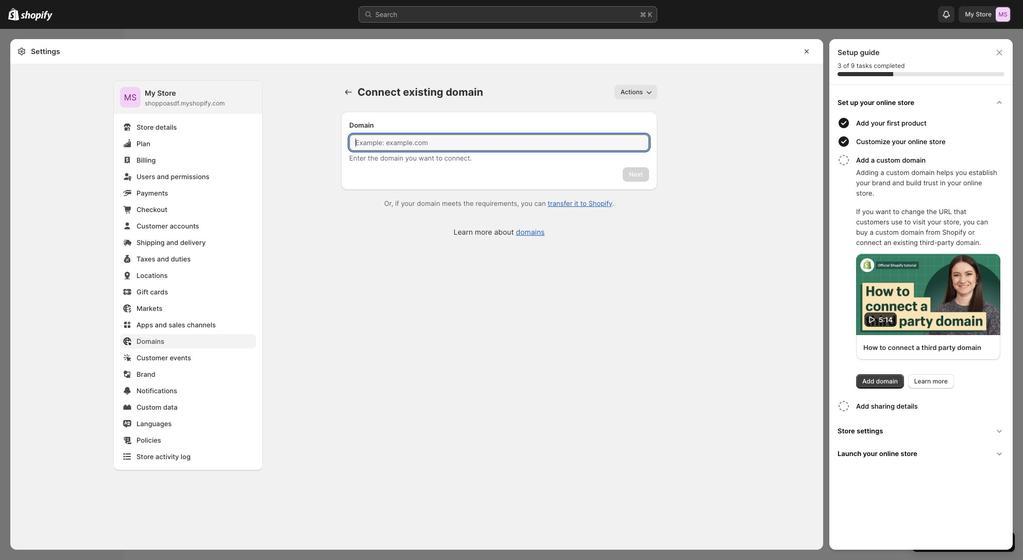 Task type: vqa. For each thing, say whether or not it's contained in the screenshot.
Add associated with Add a custom domain
yes



Task type: locate. For each thing, give the bounding box(es) containing it.
store details
[[137, 123, 177, 131]]

1 vertical spatial more
[[933, 378, 948, 385]]

store for store activity log
[[137, 453, 154, 461]]

details
[[156, 123, 177, 131], [897, 402, 919, 411]]

customers
[[857, 218, 890, 226]]

users
[[137, 173, 155, 181]]

use
[[892, 218, 903, 226]]

0 vertical spatial details
[[156, 123, 177, 131]]

2 customer from the top
[[137, 354, 168, 362]]

store inside my store shoppoasdf.myshopify.com
[[157, 89, 176, 97]]

custom
[[137, 404, 162, 412]]

if you want to change the url that customers use to visit your store, you can buy a custom domain from shopify or connect an existing third-party domain.
[[857, 208, 989, 247]]

learn up add sharing details button
[[915, 378, 932, 385]]

party down from
[[938, 239, 955, 247]]

1 vertical spatial shopify
[[943, 228, 967, 237]]

store up shoppoasdf.myshopify.com
[[157, 89, 176, 97]]

party right third
[[939, 344, 956, 352]]

0 horizontal spatial my
[[145, 89, 156, 97]]

customer events link
[[120, 351, 256, 366]]

your inside if you want to change the url that customers use to visit your store, you can buy a custom domain from shopify or connect an existing third-party domain.
[[928, 218, 942, 226]]

taxes and duties
[[137, 255, 191, 263]]

can inside settings dialog
[[535, 200, 546, 208]]

1 vertical spatial custom
[[887, 169, 910, 177]]

a inside if you want to change the url that customers use to visit your store, you can buy a custom domain from shopify or connect an existing third-party domain.
[[871, 228, 874, 237]]

1 vertical spatial store
[[930, 138, 946, 146]]

my inside my store shoppoasdf.myshopify.com
[[145, 89, 156, 97]]

more left about
[[475, 228, 493, 237]]

1 horizontal spatial my
[[966, 10, 975, 18]]

to up use
[[894, 208, 900, 216]]

1 horizontal spatial shopify
[[943, 228, 967, 237]]

to right it
[[581, 200, 587, 208]]

and inside apps and sales channels "link"
[[155, 321, 167, 329]]

and right apps
[[155, 321, 167, 329]]

learn for learn more
[[915, 378, 932, 385]]

0 vertical spatial learn
[[454, 228, 473, 237]]

gift
[[137, 288, 149, 296]]

my store shoppoasdf.myshopify.com
[[145, 89, 225, 107]]

add up customize
[[857, 119, 870, 127]]

payments
[[137, 189, 168, 197]]

settings
[[857, 427, 884, 435]]

connect
[[358, 86, 401, 98]]

an
[[884, 239, 892, 247]]

and inside adding a custom domain helps you establish your brand and build trust in your online store.
[[893, 179, 905, 187]]

you inside adding a custom domain helps you establish your brand and build trust in your online store.
[[956, 169, 968, 177]]

more inside settings dialog
[[475, 228, 493, 237]]

learn down 'meets'
[[454, 228, 473, 237]]

custom inside if you want to change the url that customers use to visit your store, you can buy a custom domain from shopify or connect an existing third-party domain.
[[876, 228, 900, 237]]

add inside add sharing details button
[[857, 402, 870, 411]]

add inside 'add a custom domain' button
[[857, 156, 870, 164]]

add inside add your first product button
[[857, 119, 870, 127]]

shopify right it
[[589, 200, 613, 208]]

your inside settings dialog
[[401, 200, 415, 208]]

store
[[977, 10, 992, 18], [157, 89, 176, 97], [137, 123, 154, 131], [838, 427, 856, 435], [137, 453, 154, 461]]

events
[[170, 354, 191, 362]]

2 vertical spatial store
[[901, 450, 918, 458]]

custom down customize your online store
[[877, 156, 901, 164]]

want
[[419, 154, 435, 162], [876, 208, 892, 216]]

notifications
[[137, 387, 177, 395]]

set up your online store
[[838, 98, 915, 107]]

1 horizontal spatial the
[[464, 200, 474, 208]]

online down product
[[909, 138, 928, 146]]

0 horizontal spatial details
[[156, 123, 177, 131]]

the left url
[[927, 208, 938, 216]]

store down store settings button
[[901, 450, 918, 458]]

store activity log link
[[120, 450, 256, 465]]

a inside button
[[872, 156, 876, 164]]

details inside button
[[897, 402, 919, 411]]

your right if
[[401, 200, 415, 208]]

1 horizontal spatial can
[[977, 218, 989, 226]]

store down policies
[[137, 453, 154, 461]]

0 vertical spatial custom
[[877, 156, 901, 164]]

your right launch at the bottom of the page
[[864, 450, 878, 458]]

details right 'sharing'
[[897, 402, 919, 411]]

the inside if you want to change the url that customers use to visit your store, you can buy a custom domain from shopify or connect an existing third-party domain.
[[927, 208, 938, 216]]

add domain
[[863, 378, 899, 385]]

your inside launch your online store button
[[864, 450, 878, 458]]

1 horizontal spatial details
[[897, 402, 919, 411]]

a up adding
[[872, 156, 876, 164]]

2 horizontal spatial the
[[927, 208, 938, 216]]

0 horizontal spatial can
[[535, 200, 546, 208]]

transfer it to shopify link
[[548, 200, 613, 208]]

shopify image
[[8, 8, 19, 21]]

domain inside if you want to change the url that customers use to visit your store, you can buy a custom domain from shopify or connect an existing third-party domain.
[[901, 228, 925, 237]]

0 vertical spatial want
[[419, 154, 435, 162]]

my left my store image on the right top of the page
[[966, 10, 975, 18]]

and right the users
[[157, 173, 169, 181]]

my for my store shoppoasdf.myshopify.com
[[145, 89, 156, 97]]

and inside shipping and delivery link
[[166, 239, 179, 247]]

1 horizontal spatial more
[[933, 378, 948, 385]]

domains
[[516, 228, 545, 237]]

completed
[[875, 62, 906, 70]]

store up product
[[898, 98, 915, 107]]

custom inside adding a custom domain helps you establish your brand and build trust in your online store.
[[887, 169, 910, 177]]

custom
[[877, 156, 901, 164], [887, 169, 910, 177], [876, 228, 900, 237]]

0 horizontal spatial existing
[[403, 86, 444, 98]]

0 vertical spatial can
[[535, 200, 546, 208]]

0 horizontal spatial connect
[[857, 239, 883, 247]]

the right 'meets'
[[464, 200, 474, 208]]

0 vertical spatial connect
[[857, 239, 883, 247]]

k
[[649, 10, 653, 19]]

1 horizontal spatial existing
[[894, 239, 919, 247]]

details up plan link
[[156, 123, 177, 131]]

customer
[[137, 222, 168, 230], [137, 354, 168, 362]]

more inside add a custom domain element
[[933, 378, 948, 385]]

store up plan
[[137, 123, 154, 131]]

shopify down store,
[[943, 228, 967, 237]]

your down first
[[893, 138, 907, 146]]

1 horizontal spatial connect
[[889, 344, 915, 352]]

my store image
[[120, 87, 141, 108]]

data
[[163, 404, 178, 412]]

you right the 'if'
[[863, 208, 874, 216]]

connect down buy
[[857, 239, 883, 247]]

domains link
[[516, 228, 545, 237]]

online up add your first product
[[877, 98, 897, 107]]

checkout link
[[120, 203, 256, 217]]

to left "connect."
[[436, 154, 443, 162]]

billing link
[[120, 153, 256, 168]]

add domain link
[[857, 375, 905, 389]]

add right mark add sharing details as done icon
[[857, 402, 870, 411]]

store for launch your online store
[[901, 450, 918, 458]]

you right helps
[[956, 169, 968, 177]]

store for store settings
[[838, 427, 856, 435]]

to right use
[[905, 218, 912, 226]]

domains link
[[120, 335, 256, 349]]

adding a custom domain helps you establish your brand and build trust in your online store.
[[857, 169, 998, 197]]

2 vertical spatial custom
[[876, 228, 900, 237]]

add sharing details button
[[857, 397, 1009, 416]]

how to connect a third party domain
[[864, 344, 982, 352]]

add up adding
[[857, 156, 870, 164]]

store up 'add a custom domain' button
[[930, 138, 946, 146]]

build
[[907, 179, 922, 187]]

custom down add a custom domain
[[887, 169, 910, 177]]

details inside shop settings menu element
[[156, 123, 177, 131]]

1 vertical spatial existing
[[894, 239, 919, 247]]

and right taxes at the top left of the page
[[157, 255, 169, 263]]

1 customer from the top
[[137, 222, 168, 230]]

store inside button
[[838, 427, 856, 435]]

visit
[[914, 218, 926, 226]]

and
[[157, 173, 169, 181], [893, 179, 905, 187], [166, 239, 179, 247], [157, 255, 169, 263], [155, 321, 167, 329]]

a right buy
[[871, 228, 874, 237]]

establish
[[970, 169, 998, 177]]

enter
[[350, 154, 366, 162]]

1 vertical spatial details
[[897, 402, 919, 411]]

brand link
[[120, 368, 256, 382]]

1 vertical spatial learn
[[915, 378, 932, 385]]

customer for customer events
[[137, 354, 168, 362]]

custom up an
[[876, 228, 900, 237]]

the for if
[[927, 208, 938, 216]]

store inside 'button'
[[930, 138, 946, 146]]

the right the enter
[[368, 154, 379, 162]]

0 vertical spatial shopify
[[589, 200, 613, 208]]

my right ms button
[[145, 89, 156, 97]]

Example: example.com text field
[[350, 135, 650, 151]]

up
[[851, 98, 859, 107]]

want up customers at the right of the page
[[876, 208, 892, 216]]

connect.
[[445, 154, 472, 162]]

and down customer accounts
[[166, 239, 179, 247]]

guide
[[861, 48, 880, 57]]

⌘ k
[[641, 10, 653, 19]]

and left "build"
[[893, 179, 905, 187]]

1 vertical spatial can
[[977, 218, 989, 226]]

1 vertical spatial my
[[145, 89, 156, 97]]

add inside add domain link
[[863, 378, 875, 385]]

add for add a custom domain
[[857, 156, 870, 164]]

connect left third
[[889, 344, 915, 352]]

connect existing domain
[[358, 86, 484, 98]]

1 horizontal spatial learn
[[915, 378, 932, 385]]

add sharing details
[[857, 402, 919, 411]]

online down establish
[[964, 179, 983, 187]]

checkout
[[137, 206, 167, 214]]

customer down checkout
[[137, 222, 168, 230]]

customer accounts link
[[120, 219, 256, 234]]

0 horizontal spatial want
[[419, 154, 435, 162]]

1 vertical spatial connect
[[889, 344, 915, 352]]

0 horizontal spatial shopify
[[589, 200, 613, 208]]

custom inside 'add a custom domain' button
[[877, 156, 901, 164]]

customize your online store
[[857, 138, 946, 146]]

can left transfer
[[535, 200, 546, 208]]

learn
[[454, 228, 473, 237], [915, 378, 932, 385]]

you up or
[[964, 218, 976, 226]]

your up from
[[928, 218, 942, 226]]

your right up
[[861, 98, 875, 107]]

about
[[495, 228, 514, 237]]

1 horizontal spatial want
[[876, 208, 892, 216]]

markets link
[[120, 302, 256, 316]]

or
[[969, 228, 976, 237]]

existing right an
[[894, 239, 919, 247]]

customize your online store button
[[857, 133, 1009, 151]]

1 vertical spatial customer
[[137, 354, 168, 362]]

and inside users and permissions link
[[157, 173, 169, 181]]

a left third
[[917, 344, 921, 352]]

your inside add your first product button
[[872, 119, 886, 127]]

a inside adding a custom domain helps you establish your brand and build trust in your online store.
[[881, 169, 885, 177]]

customer down domains
[[137, 354, 168, 362]]

domain
[[350, 121, 374, 129]]

0 vertical spatial party
[[938, 239, 955, 247]]

existing right connect
[[403, 86, 444, 98]]

want left "connect."
[[419, 154, 435, 162]]

you
[[406, 154, 417, 162], [956, 169, 968, 177], [521, 200, 533, 208], [863, 208, 874, 216], [964, 218, 976, 226]]

learn inside learn more link
[[915, 378, 932, 385]]

0 horizontal spatial learn
[[454, 228, 473, 237]]

0 horizontal spatial more
[[475, 228, 493, 237]]

more up add sharing details button
[[933, 378, 948, 385]]

store up launch at the bottom of the page
[[838, 427, 856, 435]]

0 vertical spatial more
[[475, 228, 493, 237]]

to
[[436, 154, 443, 162], [581, 200, 587, 208], [894, 208, 900, 216], [905, 218, 912, 226], [880, 344, 887, 352]]

add up 'sharing'
[[863, 378, 875, 385]]

a up brand
[[881, 169, 885, 177]]

and inside taxes and duties link
[[157, 255, 169, 263]]

1 vertical spatial party
[[939, 344, 956, 352]]

you up domains link at the right top
[[521, 200, 533, 208]]

0 vertical spatial my
[[966, 10, 975, 18]]

can up domain.
[[977, 218, 989, 226]]

custom for adding
[[887, 169, 910, 177]]

policies link
[[120, 434, 256, 448]]

online inside 'button'
[[909, 138, 928, 146]]

enter the domain you want to connect.
[[350, 154, 472, 162]]

you left "connect."
[[406, 154, 417, 162]]

0 vertical spatial existing
[[403, 86, 444, 98]]

your left first
[[872, 119, 886, 127]]

brand
[[873, 179, 891, 187]]

in
[[941, 179, 946, 187]]

domain
[[446, 86, 484, 98], [380, 154, 404, 162], [903, 156, 926, 164], [912, 169, 935, 177], [417, 200, 440, 208], [901, 228, 925, 237], [958, 344, 982, 352], [877, 378, 899, 385]]

learn inside settings dialog
[[454, 228, 473, 237]]

0 vertical spatial customer
[[137, 222, 168, 230]]

store settings
[[838, 427, 884, 435]]

1 vertical spatial want
[[876, 208, 892, 216]]

0 vertical spatial store
[[898, 98, 915, 107]]

third
[[922, 344, 937, 352]]

gift cards link
[[120, 285, 256, 300]]



Task type: describe. For each thing, give the bounding box(es) containing it.
setup guide
[[838, 48, 880, 57]]

apps and sales channels
[[137, 321, 216, 329]]

customer accounts
[[137, 222, 199, 230]]

domain inside adding a custom domain helps you establish your brand and build trust in your online store.
[[912, 169, 935, 177]]

settings
[[31, 47, 60, 56]]

markets
[[137, 305, 163, 313]]

payments link
[[120, 186, 256, 201]]

languages link
[[120, 417, 256, 432]]

shipping and delivery link
[[120, 236, 256, 250]]

online inside adding a custom domain helps you establish your brand and build trust in your online store.
[[964, 179, 983, 187]]

3 of 9 tasks completed
[[838, 62, 906, 70]]

from
[[927, 228, 941, 237]]

ms button
[[120, 87, 141, 108]]

sharing
[[872, 402, 896, 411]]

learn more
[[915, 378, 948, 385]]

learn more about domains
[[454, 228, 545, 237]]

store details link
[[120, 120, 256, 135]]

plan link
[[120, 137, 256, 151]]

locations link
[[120, 269, 256, 283]]

shop settings menu element
[[114, 81, 262, 471]]

accounts
[[170, 222, 199, 230]]

product
[[902, 119, 927, 127]]

.
[[613, 200, 615, 208]]

shopify image
[[21, 11, 53, 21]]

my store
[[966, 10, 992, 18]]

your inside customize your online store 'button'
[[893, 138, 907, 146]]

mark add a custom domain as done image
[[838, 154, 851, 167]]

actions
[[621, 88, 643, 96]]

add your first product button
[[857, 114, 1009, 133]]

shipping
[[137, 239, 165, 247]]

want inside if you want to change the url that customers use to visit your store, you can buy a custom domain from shopify or connect an existing third-party domain.
[[876, 208, 892, 216]]

apps
[[137, 321, 153, 329]]

to right how
[[880, 344, 887, 352]]

your up the store.
[[857, 179, 871, 187]]

requirements,
[[476, 200, 520, 208]]

notifications link
[[120, 384, 256, 399]]

languages
[[137, 420, 172, 428]]

if
[[857, 208, 861, 216]]

permissions
[[171, 173, 210, 181]]

add for add domain
[[863, 378, 875, 385]]

0 horizontal spatial the
[[368, 154, 379, 162]]

settings dialog
[[10, 39, 824, 551]]

store for store details
[[137, 123, 154, 131]]

trust
[[924, 179, 939, 187]]

shopify inside if you want to change the url that customers use to visit your store, you can buy a custom domain from shopify or connect an existing third-party domain.
[[943, 228, 967, 237]]

add your first product
[[857, 119, 927, 127]]

store.
[[857, 189, 875, 197]]

shopify inside settings dialog
[[589, 200, 613, 208]]

log
[[181, 453, 191, 461]]

set
[[838, 98, 849, 107]]

policies
[[137, 437, 161, 445]]

or,
[[384, 200, 394, 208]]

more for learn more
[[933, 378, 948, 385]]

gift cards
[[137, 288, 168, 296]]

adding
[[857, 169, 879, 177]]

and for duties
[[157, 255, 169, 263]]

and for permissions
[[157, 173, 169, 181]]

shoppoasdf.myshopify.com
[[145, 100, 225, 107]]

channels
[[187, 321, 216, 329]]

add for add your first product
[[857, 119, 870, 127]]

your right in on the top right of the page
[[948, 179, 962, 187]]

locations
[[137, 272, 168, 280]]

cards
[[150, 288, 168, 296]]

3
[[838, 62, 842, 70]]

want inside settings dialog
[[419, 154, 435, 162]]

launch your online store
[[838, 450, 918, 458]]

domain inside button
[[903, 156, 926, 164]]

existing inside if you want to change the url that customers use to visit your store, you can buy a custom domain from shopify or connect an existing third-party domain.
[[894, 239, 919, 247]]

taxes
[[137, 255, 155, 263]]

duties
[[171, 255, 191, 263]]

more for learn more about domains
[[475, 228, 493, 237]]

plan
[[137, 140, 150, 148]]

if
[[395, 200, 399, 208]]

setup guide dialog
[[830, 39, 1014, 551]]

of
[[844, 62, 850, 70]]

custom for add
[[877, 156, 901, 164]]

domain.
[[957, 239, 982, 247]]

your inside set up your online store button
[[861, 98, 875, 107]]

existing inside settings dialog
[[403, 86, 444, 98]]

9
[[852, 62, 856, 70]]

and for delivery
[[166, 239, 179, 247]]

billing
[[137, 156, 156, 164]]

customer for customer accounts
[[137, 222, 168, 230]]

add for add sharing details
[[857, 402, 870, 411]]

learn for learn more about domains
[[454, 228, 473, 237]]

mark add sharing details as done image
[[838, 400, 851, 413]]

url
[[940, 208, 953, 216]]

party inside if you want to change the url that customers use to visit your store, you can buy a custom domain from shopify or connect an existing third-party domain.
[[938, 239, 955, 247]]

set up your online store button
[[834, 91, 1009, 114]]

that
[[955, 208, 967, 216]]

can inside if you want to change the url that customers use to visit your store, you can buy a custom domain from shopify or connect an existing third-party domain.
[[977, 218, 989, 226]]

my for my store
[[966, 10, 975, 18]]

and for sales
[[155, 321, 167, 329]]

change
[[902, 208, 925, 216]]

the for or,
[[464, 200, 474, 208]]

store left my store image on the right top of the page
[[977, 10, 992, 18]]

store for customize your online store
[[930, 138, 946, 146]]

brand
[[137, 371, 156, 379]]

or, if your domain meets the requirements, you can transfer it to shopify .
[[384, 200, 615, 208]]

sales
[[169, 321, 185, 329]]

online down settings
[[880, 450, 900, 458]]

add a custom domain element
[[836, 168, 1009, 389]]

transfer
[[548, 200, 573, 208]]

my store image
[[997, 7, 1011, 22]]

5:14 button
[[857, 254, 1001, 335]]

launch
[[838, 450, 862, 458]]

buy
[[857, 228, 869, 237]]

store,
[[944, 218, 962, 226]]

add a custom domain
[[857, 156, 926, 164]]

apps and sales channels link
[[120, 318, 256, 333]]

first
[[888, 119, 901, 127]]

meets
[[442, 200, 462, 208]]

connect inside if you want to change the url that customers use to visit your store, you can buy a custom domain from shopify or connect an existing third-party domain.
[[857, 239, 883, 247]]

taxes and duties link
[[120, 252, 256, 267]]

add a custom domain button
[[857, 151, 1009, 168]]

search
[[376, 10, 398, 19]]

customer events
[[137, 354, 191, 362]]



